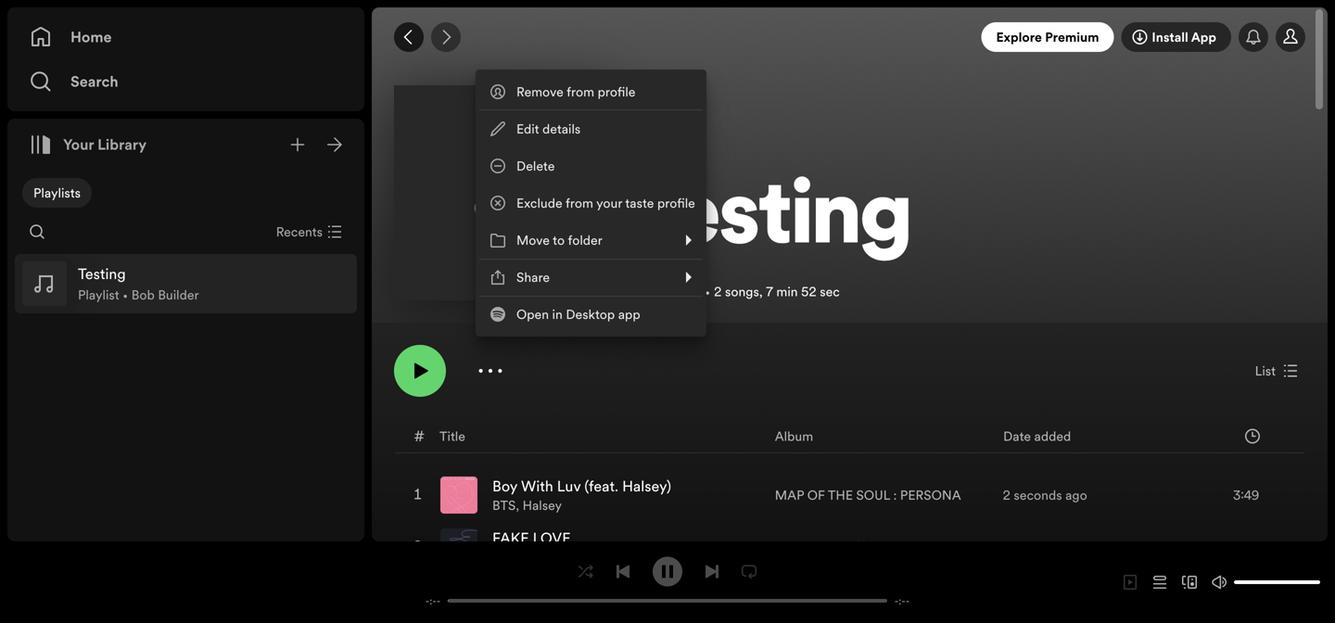 Task type: locate. For each thing, give the bounding box(es) containing it.
0 vertical spatial 2
[[714, 283, 722, 301]]

seconds up 0 seconds ago on the right bottom
[[1014, 486, 1063, 504]]

halsey link
[[523, 497, 562, 514]]

builder right "•"
[[158, 286, 199, 304]]

4:02
[[1234, 538, 1260, 556]]

open in desktop app
[[517, 306, 641, 323]]

list item
[[15, 254, 357, 314]]

luv
[[557, 476, 581, 497]]

0 horizontal spatial builder
[[158, 286, 199, 304]]

bts
[[493, 497, 516, 514]]

map of the soul : persona link
[[775, 486, 962, 504]]

1 horizontal spatial :-
[[899, 594, 906, 608]]

profile inside exclude from your taste profile button
[[658, 194, 695, 212]]

None search field
[[22, 217, 52, 247]]

0 vertical spatial ,
[[759, 283, 763, 301]]

exclude from your taste profile
[[517, 194, 695, 212]]

boy with luv (feat. halsey) cell
[[441, 470, 679, 520]]

0 vertical spatial profile
[[598, 83, 636, 101]]

move to folder button
[[480, 222, 703, 259]]

2 for 2 songs , 7 min 52 sec
[[714, 283, 722, 301]]

,
[[759, 283, 763, 301], [516, 497, 519, 514]]

:
[[894, 486, 897, 504]]

0 horizontal spatial bob
[[131, 286, 155, 304]]

ago
[[1066, 486, 1088, 504], [1067, 538, 1089, 556]]

2 inside testing grid
[[1003, 486, 1011, 504]]

group
[[15, 254, 357, 314]]

bob up app
[[632, 283, 655, 301]]

1 -:-- from the left
[[425, 594, 441, 608]]

0 horizontal spatial profile
[[598, 83, 636, 101]]

52
[[802, 283, 817, 301]]

2 -:-- from the left
[[895, 594, 910, 608]]

1 vertical spatial seconds
[[1015, 538, 1063, 556]]

1 horizontal spatial 2
[[1003, 486, 1011, 504]]

Disable repeat checkbox
[[735, 557, 764, 587]]

duration image
[[1246, 429, 1260, 444]]

bob
[[632, 283, 655, 301], [131, 286, 155, 304]]

app
[[1192, 28, 1217, 46]]

menu
[[476, 70, 707, 337]]

1 horizontal spatial builder
[[658, 283, 701, 301]]

group containing playlist
[[15, 254, 357, 314]]

map
[[775, 486, 804, 504]]

search
[[70, 71, 118, 92]]

disable repeat image
[[742, 564, 757, 579]]

from for your
[[566, 194, 594, 212]]

1 horizontal spatial ,
[[759, 283, 763, 301]]

top bar and user menu element
[[372, 7, 1328, 67]]

in
[[552, 306, 563, 323]]

0 vertical spatial seconds
[[1014, 486, 1063, 504]]

# column header
[[414, 420, 425, 453]]

share button
[[480, 259, 703, 296]]

added
[[1035, 428, 1072, 445]]

profile right taste on the left of the page
[[658, 194, 695, 212]]

your
[[596, 194, 623, 212]]

, left 7
[[759, 283, 763, 301]]

remove
[[517, 83, 564, 101]]

desktop
[[566, 306, 615, 323]]

3:49
[[1234, 486, 1260, 504]]

-:--
[[425, 594, 441, 608], [895, 594, 910, 608]]

move
[[517, 231, 550, 249]]

your
[[63, 134, 94, 155]]

0 horizontal spatial -:--
[[425, 594, 441, 608]]

0 horizontal spatial 2
[[714, 283, 722, 301]]

exclude
[[517, 194, 563, 212]]

duration element
[[1246, 429, 1260, 444]]

1 vertical spatial 2
[[1003, 486, 1011, 504]]

previous image
[[616, 564, 631, 579]]

title
[[440, 428, 466, 445]]

0 horizontal spatial ,
[[516, 497, 519, 514]]

soul
[[857, 486, 890, 504]]

bob right "•"
[[131, 286, 155, 304]]

0 horizontal spatial :-
[[430, 594, 437, 608]]

open in desktop app button
[[480, 296, 703, 333]]

3 - from the left
[[895, 594, 899, 608]]

, left the halsey
[[516, 497, 519, 514]]

2 left songs
[[714, 283, 722, 301]]

profile up 'edit details' button
[[598, 83, 636, 101]]

1 vertical spatial profile
[[658, 194, 695, 212]]

0 vertical spatial ago
[[1066, 486, 1088, 504]]

Recents, List view field
[[261, 217, 353, 247]]

library
[[97, 134, 147, 155]]

-
[[425, 594, 430, 608], [437, 594, 441, 608], [895, 594, 899, 608], [906, 594, 910, 608]]

2 songs , 7 min 52 sec
[[714, 283, 840, 301]]

list item containing playlist
[[15, 254, 357, 314]]

0
[[1003, 538, 1012, 556]]

your library button
[[22, 126, 154, 163]]

2 - from the left
[[437, 594, 441, 608]]

seconds right 0
[[1015, 538, 1063, 556]]

2
[[714, 283, 722, 301], [1003, 486, 1011, 504]]

boy with luv (feat. halsey) bts , halsey
[[493, 476, 671, 514]]

:-
[[430, 594, 437, 608], [899, 594, 906, 608]]

ago down "2 seconds ago"
[[1067, 538, 1089, 556]]

yourself
[[806, 539, 853, 557]]

map of the soul : persona
[[775, 486, 962, 504]]

playlist
[[78, 286, 119, 304]]

remove from profile
[[517, 83, 636, 101]]

ago up 0 seconds ago on the right bottom
[[1066, 486, 1088, 504]]

1 vertical spatial ago
[[1067, 538, 1089, 556]]

bts link
[[493, 497, 516, 514]]

1 horizontal spatial profile
[[658, 194, 695, 212]]

1 vertical spatial from
[[566, 194, 594, 212]]

volume high image
[[1212, 575, 1227, 590]]

love yourself 轉 'tear' link
[[775, 538, 903, 557]]

from up 'edit details' button
[[567, 83, 595, 101]]

builder left songs
[[658, 283, 701, 301]]

2 for 2 seconds ago
[[1003, 486, 1011, 504]]

the
[[828, 486, 853, 504]]

2 up 0
[[1003, 486, 1011, 504]]

halsey
[[523, 497, 562, 514]]

0 seconds ago
[[1003, 538, 1089, 556]]

playlist • bob builder
[[78, 286, 199, 304]]

from left "your"
[[566, 194, 594, 212]]

ago for 2 seconds ago
[[1066, 486, 1088, 504]]

profile
[[598, 83, 636, 101], [658, 194, 695, 212]]

pause image
[[660, 564, 675, 579]]

player controls element
[[404, 557, 932, 608]]

1 horizontal spatial -:--
[[895, 594, 910, 608]]

1 vertical spatial ,
[[516, 497, 519, 514]]

share
[[517, 269, 550, 286]]

connect to a device image
[[1183, 575, 1197, 590]]

builder
[[658, 283, 701, 301], [158, 286, 199, 304]]

to
[[553, 231, 565, 249]]

from
[[567, 83, 595, 101], [566, 194, 594, 212]]

0 vertical spatial from
[[567, 83, 595, 101]]



Task type: describe. For each thing, give the bounding box(es) containing it.
boy with luv (feat. halsey) link
[[493, 476, 671, 497]]

premium
[[1046, 28, 1100, 46]]

ago for 0 seconds ago
[[1067, 538, 1089, 556]]

app
[[618, 306, 641, 323]]

boy
[[493, 476, 518, 497]]

testing button
[[632, 169, 1306, 275]]

1 horizontal spatial bob
[[632, 283, 655, 301]]

go forward image
[[439, 30, 454, 45]]

testing grid
[[373, 419, 1327, 574]]

details
[[543, 120, 581, 138]]

go back image
[[402, 30, 416, 45]]

menu containing remove from profile
[[476, 70, 707, 337]]

move to folder
[[517, 231, 603, 249]]

photo
[[510, 214, 549, 235]]

choose
[[455, 214, 506, 235]]

folder
[[568, 231, 603, 249]]

1 :- from the left
[[430, 594, 437, 608]]

bob builder
[[632, 283, 701, 301]]

of
[[808, 486, 825, 504]]

Playlists checkbox
[[22, 178, 92, 208]]

songs
[[725, 283, 759, 301]]

list
[[1256, 362, 1276, 380]]

seconds for 0
[[1015, 538, 1063, 556]]

search in your library image
[[30, 224, 45, 239]]

edit details button
[[480, 110, 703, 147]]

List button
[[1248, 356, 1306, 386]]

persona
[[901, 486, 962, 504]]

7
[[766, 283, 773, 301]]

group inside "main" element
[[15, 254, 357, 314]]

enable shuffle image
[[579, 564, 594, 579]]

install app link
[[1122, 22, 1232, 52]]

list item inside "main" element
[[15, 254, 357, 314]]

love yourself 轉 'tear'
[[775, 539, 903, 557]]

halsey)
[[622, 476, 671, 497]]

2 seconds ago
[[1003, 486, 1088, 504]]

with
[[521, 476, 554, 497]]

open
[[517, 306, 549, 323]]

recents
[[276, 223, 323, 241]]

bob builder link
[[632, 283, 701, 301]]

none search field inside "main" element
[[22, 217, 52, 247]]

love
[[533, 528, 571, 549]]

explore premium
[[997, 28, 1100, 46]]

delete button
[[480, 147, 703, 185]]

4 - from the left
[[906, 594, 910, 608]]

seconds for 2
[[1014, 486, 1063, 504]]

# row
[[395, 420, 1305, 454]]

taste
[[626, 194, 654, 212]]

install app
[[1152, 28, 1217, 46]]

edit
[[517, 120, 539, 138]]

next image
[[705, 564, 720, 579]]

min
[[777, 283, 798, 301]]

home link
[[30, 19, 342, 56]]

(feat.
[[585, 476, 619, 497]]

install
[[1152, 28, 1189, 46]]

•
[[123, 286, 128, 304]]

date added
[[1004, 428, 1072, 445]]

your library
[[63, 134, 147, 155]]

main element
[[7, 7, 365, 542]]

playlists
[[33, 184, 81, 202]]

sec
[[820, 283, 840, 301]]

love
[[775, 539, 803, 557]]

fake love link
[[493, 528, 571, 549]]

fake
[[493, 528, 529, 549]]

edit details
[[517, 120, 581, 138]]

home
[[70, 27, 112, 47]]

choose photo
[[455, 214, 549, 235]]

4:02 cell
[[1187, 522, 1289, 572]]

album
[[775, 428, 814, 445]]

3:49 cell
[[1187, 470, 1289, 520]]

bob inside "group"
[[131, 286, 155, 304]]

explore
[[997, 28, 1042, 46]]

profile inside remove from profile button
[[598, 83, 636, 101]]

what's new image
[[1247, 30, 1261, 45]]

testing
[[632, 176, 912, 265]]

builder inside "main" element
[[158, 286, 199, 304]]

1 - from the left
[[425, 594, 430, 608]]

, inside boy with luv (feat. halsey) bts , halsey
[[516, 497, 519, 514]]

exclude from your taste profile button
[[480, 185, 703, 222]]

轉
[[856, 539, 869, 557]]

search link
[[30, 63, 342, 100]]

2 :- from the left
[[899, 594, 906, 608]]

remove from profile button
[[480, 73, 703, 110]]

delete
[[517, 157, 555, 175]]

from for profile
[[567, 83, 595, 101]]

'tear'
[[872, 539, 903, 557]]

#
[[414, 426, 425, 447]]

date
[[1004, 428, 1031, 445]]

explore premium button
[[982, 22, 1114, 52]]

fake love
[[493, 528, 571, 549]]

choose photo button
[[394, 85, 609, 301]]



Task type: vqa. For each thing, say whether or not it's contained in the screenshot.
"Love Yourself 轉 'Tear'" link
yes



